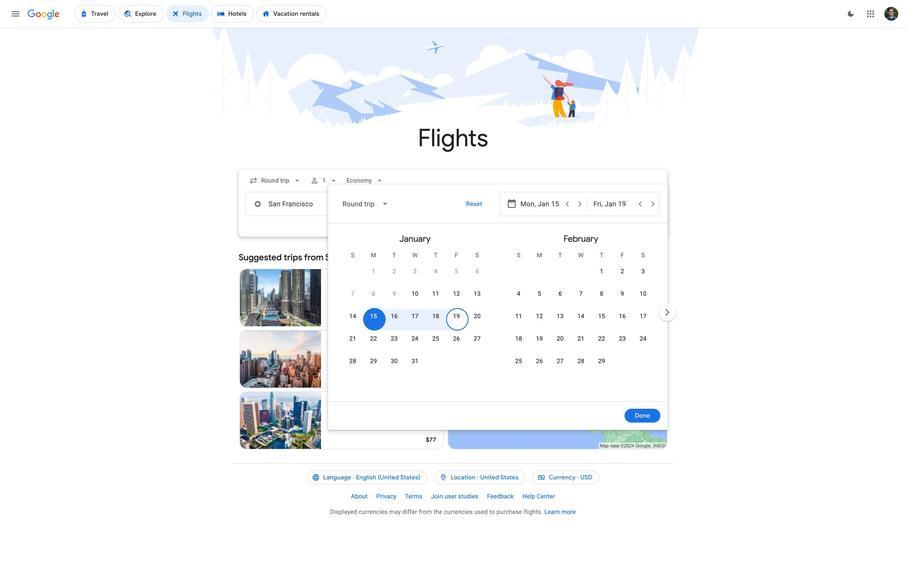Task type: describe. For each thing, give the bounding box(es) containing it.
sun, jan 7 element
[[351, 290, 355, 298]]

fri, jan 5 element
[[455, 267, 459, 276]]

thu, jan 25 element
[[433, 335, 440, 343]]

wed, feb 21 element
[[578, 335, 585, 343]]

sun, jan 28 element
[[350, 357, 357, 366]]

row down tue, feb 20 element
[[509, 353, 613, 378]]

wed, jan 24 element
[[412, 335, 419, 343]]

mon, jan 8 element
[[372, 290, 376, 298]]

mon, jan 15, departure date. element
[[370, 312, 377, 321]]

1 row group from the left
[[332, 227, 498, 398]]

Return text field
[[594, 192, 654, 216]]

wed, feb 7 element
[[580, 290, 583, 298]]

77 US dollars text field
[[426, 436, 437, 444]]

mon, jan 22 element
[[370, 335, 377, 343]]

sat, feb 10 element
[[640, 290, 647, 298]]

thu, feb 1 element
[[601, 267, 604, 276]]

tue, feb 13 element
[[557, 312, 564, 321]]

sun, feb 25 element
[[516, 357, 523, 366]]

row up "fri, feb 9" element
[[592, 260, 654, 288]]

thu, feb 8 element
[[601, 290, 604, 298]]

row down mon, jan 22 element
[[343, 353, 426, 378]]

main menu image
[[10, 9, 21, 19]]

mon, feb 19 element
[[536, 335, 543, 343]]

thu, jan 11 element
[[433, 290, 440, 298]]

thu, feb 15 element
[[599, 312, 606, 321]]

wed, feb 14 element
[[578, 312, 585, 321]]

change appearance image
[[841, 3, 862, 24]]

suggested trips from san francisco region
[[239, 247, 668, 453]]

sun, jan 21 element
[[350, 335, 357, 343]]

sun, jan 14 element
[[350, 312, 357, 321]]

thu, jan 4 element
[[434, 267, 438, 276]]

fri, feb 2 element
[[621, 267, 625, 276]]

row up wed, jan 10 element
[[364, 260, 488, 288]]

fri, jan 19, return date. element
[[453, 312, 460, 321]]

sat, jan 20 element
[[474, 312, 481, 321]]

mon, jan 1 element
[[372, 267, 376, 276]]

sat, feb 24 element
[[640, 335, 647, 343]]

wed, jan 31 element
[[412, 357, 419, 366]]

thu, feb 29 element
[[599, 357, 606, 366]]

tue, jan 16 element
[[391, 312, 398, 321]]



Task type: vqa. For each thing, say whether or not it's contained in the screenshot.
Sun, Feb 25 element at the bottom right of page
yes



Task type: locate. For each thing, give the bounding box(es) containing it.
mon, feb 26 element
[[536, 357, 543, 366]]

next image
[[658, 302, 678, 323]]

2 row group from the left
[[498, 227, 665, 398]]

tue, jan 30 element
[[391, 357, 398, 366]]

wed, feb 28 element
[[578, 357, 585, 366]]

wed, jan 10 element
[[412, 290, 419, 298]]

Departure text field
[[521, 192, 581, 216], [521, 192, 561, 216]]

row group
[[332, 227, 498, 398], [498, 227, 665, 398]]

tue, feb 20 element
[[557, 335, 564, 343]]

row up wed, jan 17 element
[[343, 286, 488, 311]]

wed, jan 17 element
[[412, 312, 419, 321]]

None text field
[[246, 192, 368, 216]]

tue, jan 2 element
[[393, 267, 396, 276]]

118 US dollars text field
[[424, 314, 437, 321]]

grid
[[332, 227, 665, 407]]

sun, feb 18 element
[[516, 335, 523, 343]]

mon, feb 5 element
[[538, 290, 542, 298]]

tue, jan 23 element
[[391, 335, 398, 343]]

tue, feb 6 element
[[559, 290, 562, 298]]

fri, feb 9 element
[[621, 290, 625, 298]]

fri, feb 23 element
[[620, 335, 627, 343]]

tue, jan 9 element
[[393, 290, 396, 298]]

fri, jan 26 element
[[453, 335, 460, 343]]

row up wed, jan 31 element
[[343, 331, 488, 356]]

fri, jan 12 element
[[453, 290, 460, 298]]

mon, jan 29 element
[[370, 357, 377, 366]]

tue, feb 27 element
[[557, 357, 564, 366]]

sat, feb 17 element
[[640, 312, 647, 321]]

sun, feb 11 element
[[516, 312, 523, 321]]

grid inside flight search field
[[332, 227, 665, 407]]

Flight search field
[[232, 170, 678, 430]]

None field
[[246, 173, 305, 189], [343, 173, 388, 189], [336, 194, 396, 215], [246, 173, 305, 189], [343, 173, 388, 189], [336, 194, 396, 215]]

sun, feb 4 element
[[517, 290, 521, 298]]

row up wed, feb 14 element
[[509, 286, 654, 311]]

Return text field
[[594, 192, 634, 216]]

thu, jan 18 element
[[433, 312, 440, 321]]

thu, feb 22 element
[[599, 335, 606, 343]]

wed, jan 3 element
[[414, 267, 417, 276]]

sat, jan 27 element
[[474, 335, 481, 343]]

row up wed, feb 21 element
[[509, 308, 654, 333]]

row up wed, jan 24 element
[[343, 308, 488, 333]]

sat, jan 13 element
[[474, 290, 481, 298]]

row up wed, feb 28 element
[[509, 331, 654, 356]]

sat, feb 3 element
[[642, 267, 646, 276]]

row
[[364, 260, 488, 288], [592, 260, 654, 288], [343, 286, 488, 311], [509, 286, 654, 311], [343, 308, 488, 333], [509, 308, 654, 333], [343, 331, 488, 356], [509, 331, 654, 356], [343, 353, 426, 378], [509, 353, 613, 378]]

fri, feb 16 element
[[620, 312, 627, 321]]

mon, feb 12 element
[[536, 312, 543, 321]]

sat, jan 6 element
[[476, 267, 479, 276]]



